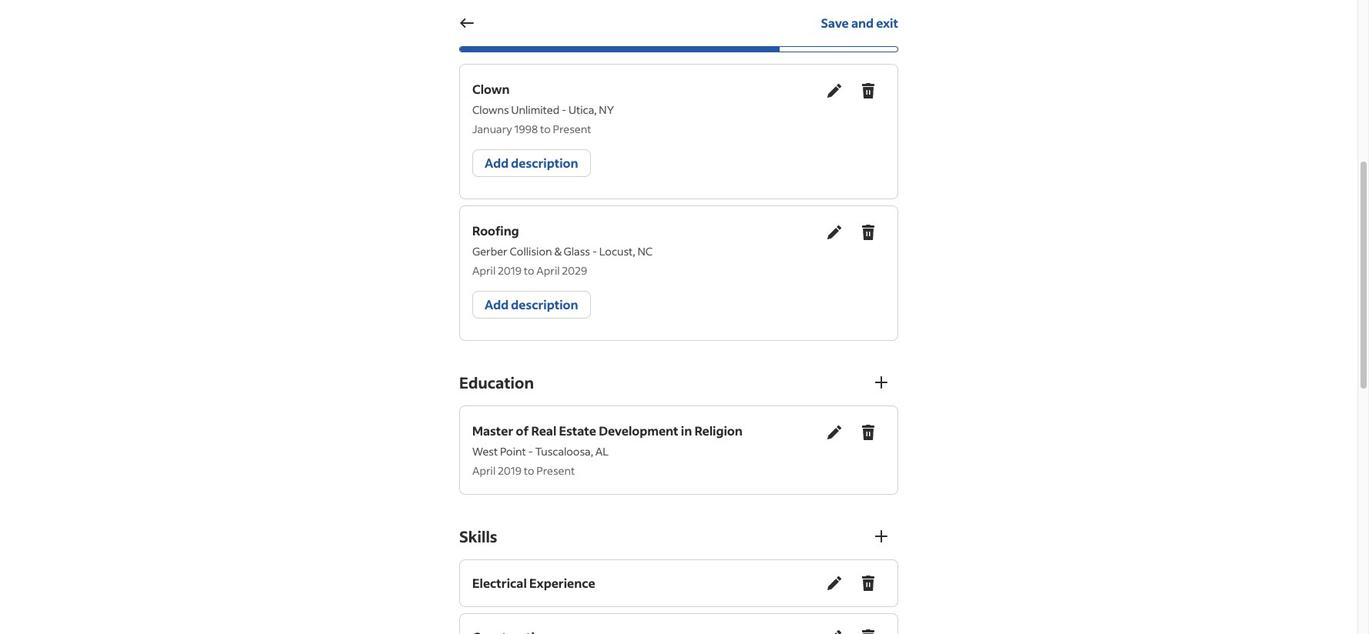 Task type: locate. For each thing, give the bounding box(es) containing it.
electrical experience group
[[472, 567, 885, 601]]

2 horizontal spatial -
[[592, 244, 597, 259]]

0 vertical spatial present
[[553, 122, 591, 136]]

present down utica,
[[553, 122, 591, 136]]

- inside master of real estate development in religion west point - tuscaloosa, al april 2019 to present
[[528, 445, 533, 459]]

roofing gerber collision & glass - locust, nc april 2019 to april 2029
[[472, 223, 653, 278]]

present down the tuscaloosa,
[[536, 464, 575, 478]]

exit
[[876, 15, 898, 31]]

nc
[[637, 244, 653, 259]]

progress progress bar
[[459, 46, 898, 52]]

master of real estate development in religion group
[[472, 416, 885, 485]]

development
[[599, 423, 678, 439]]

to inside roofing gerber collision & glass - locust, nc april 2019 to april 2029
[[524, 263, 534, 278]]

to inside clown clowns unlimited - utica, ny january 1998 to present
[[540, 122, 551, 136]]

skills
[[459, 527, 497, 547]]

1 vertical spatial -
[[592, 244, 597, 259]]

roofing group
[[472, 216, 885, 331]]

0 horizontal spatial -
[[528, 445, 533, 459]]

0 vertical spatial -
[[562, 102, 567, 117]]

ny
[[599, 102, 614, 117]]

to
[[540, 122, 551, 136], [524, 263, 534, 278], [524, 464, 534, 478]]

save
[[821, 15, 849, 31]]

to right 1998
[[540, 122, 551, 136]]

1 horizontal spatial -
[[562, 102, 567, 117]]

- inside roofing gerber collision & glass - locust, nc april 2019 to april 2029
[[592, 244, 597, 259]]

and
[[851, 15, 874, 31]]

&
[[554, 244, 561, 259]]

glass
[[564, 244, 590, 259]]

-
[[562, 102, 567, 117], [592, 244, 597, 259], [528, 445, 533, 459]]

collision
[[510, 244, 552, 259]]

to down collision
[[524, 263, 534, 278]]

1 2019 from the top
[[498, 263, 522, 278]]

work
[[459, 31, 500, 51]]

- right glass
[[592, 244, 597, 259]]

2 2019 from the top
[[498, 464, 522, 478]]

of
[[516, 423, 529, 439]]

0 vertical spatial 2019
[[498, 263, 522, 278]]

2019 down point on the left bottom
[[498, 464, 522, 478]]

to down point on the left bottom
[[524, 464, 534, 478]]

- inside clown clowns unlimited - utica, ny january 1998 to present
[[562, 102, 567, 117]]

2019
[[498, 263, 522, 278], [498, 464, 522, 478]]

2019 inside roofing gerber collision & glass - locust, nc april 2019 to april 2029
[[498, 263, 522, 278]]

april down west
[[472, 464, 496, 478]]

- right point on the left bottom
[[528, 445, 533, 459]]

- left utica,
[[562, 102, 567, 117]]

1 vertical spatial 2019
[[498, 464, 522, 478]]

utica,
[[569, 102, 597, 117]]

2 vertical spatial -
[[528, 445, 533, 459]]

january
[[472, 122, 512, 136]]

2019 down 'gerber'
[[498, 263, 522, 278]]

estate
[[559, 423, 596, 439]]

1 vertical spatial to
[[524, 263, 534, 278]]

1 vertical spatial present
[[536, 464, 575, 478]]

present
[[553, 122, 591, 136], [536, 464, 575, 478]]

work experience
[[459, 31, 585, 51]]

clown clowns unlimited - utica, ny january 1998 to present
[[472, 81, 614, 136]]

2 vertical spatial to
[[524, 464, 534, 478]]

april
[[472, 263, 496, 278], [536, 263, 560, 278], [472, 464, 496, 478]]

0 vertical spatial to
[[540, 122, 551, 136]]



Task type: vqa. For each thing, say whether or not it's contained in the screenshot.
ADDRESS to the right
no



Task type: describe. For each thing, give the bounding box(es) containing it.
clowns
[[472, 102, 509, 117]]

present inside clown clowns unlimited - utica, ny january 1998 to present
[[553, 122, 591, 136]]

education
[[459, 373, 534, 393]]

clown group
[[472, 74, 885, 190]]

al
[[595, 445, 609, 459]]

april down &
[[536, 263, 560, 278]]

experience
[[529, 576, 595, 592]]

save and exit link
[[821, 6, 898, 40]]

roofing
[[472, 223, 519, 239]]

april inside master of real estate development in religion west point - tuscaloosa, al april 2019 to present
[[472, 464, 496, 478]]

master of real estate development in religion west point - tuscaloosa, al april 2019 to present
[[472, 423, 743, 478]]

real
[[531, 423, 556, 439]]

1998
[[514, 122, 538, 136]]

save and exit
[[821, 15, 898, 31]]

clown
[[472, 81, 510, 97]]

experience
[[503, 31, 585, 51]]

2029
[[562, 263, 587, 278]]

electrical experience
[[472, 576, 595, 592]]

2019 inside master of real estate development in religion west point - tuscaloosa, al april 2019 to present
[[498, 464, 522, 478]]

locust,
[[599, 244, 635, 259]]

west
[[472, 445, 498, 459]]

electrical
[[472, 576, 527, 592]]

master
[[472, 423, 513, 439]]

construction group
[[472, 621, 885, 635]]

religion
[[695, 423, 743, 439]]

tuscaloosa,
[[535, 445, 593, 459]]

point
[[500, 445, 526, 459]]

in
[[681, 423, 692, 439]]

unlimited
[[511, 102, 560, 117]]

april down 'gerber'
[[472, 263, 496, 278]]

gerber
[[472, 244, 508, 259]]

present inside master of real estate development in religion west point - tuscaloosa, al april 2019 to present
[[536, 464, 575, 478]]

to inside master of real estate development in religion west point - tuscaloosa, al april 2019 to present
[[524, 464, 534, 478]]



